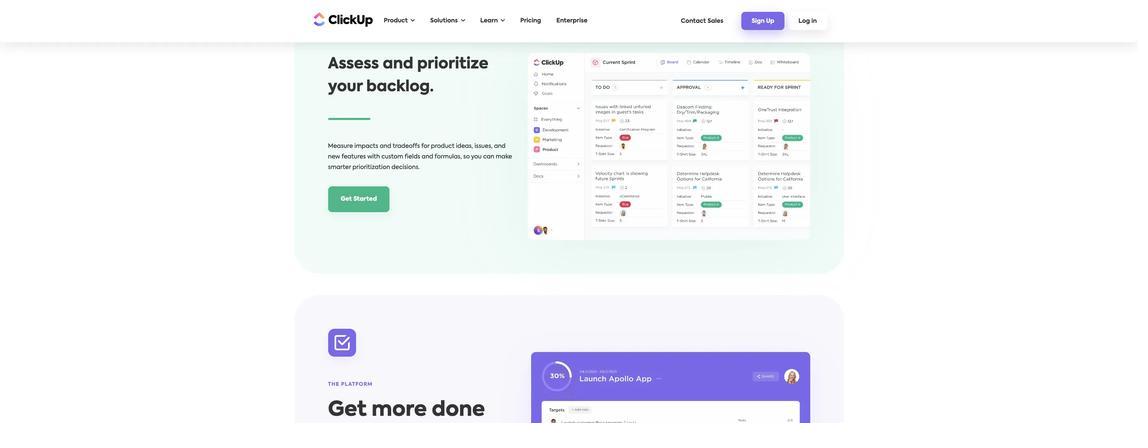 Task type: describe. For each thing, give the bounding box(es) containing it.
product button
[[380, 12, 419, 30]]

smarter
[[328, 164, 351, 170]]

measure
[[328, 143, 353, 149]]

decisions.
[[392, 164, 420, 170]]

started
[[353, 196, 377, 202]]

and up custom
[[380, 143, 391, 149]]

learn button
[[476, 12, 509, 30]]

more
[[372, 400, 427, 421]]

prioritize
[[417, 57, 489, 72]]

with
[[367, 154, 380, 160]]

sign up
[[752, 18, 775, 24]]

formulas,
[[435, 154, 462, 160]]

roadmaps button
[[529, 25, 583, 39]]

make
[[496, 154, 512, 160]]

prioritization
[[353, 164, 390, 170]]

done
[[432, 400, 485, 421]]

product
[[384, 18, 408, 24]]

log in link
[[788, 12, 827, 30]]

solutions button
[[426, 12, 469, 30]]

sign
[[752, 18, 765, 24]]

fields
[[405, 154, 420, 160]]

new
[[328, 154, 340, 160]]

impacts
[[354, 143, 378, 149]]

your
[[328, 79, 363, 95]]

in
[[812, 18, 817, 24]]

pricing link
[[516, 12, 545, 30]]

and down for
[[422, 154, 433, 160]]

enterprise
[[556, 18, 588, 24]]

measure impacts and tradeoffs for product ideas, issues, and new features with custom fields and formulas, so you can make smarter prioritization decisions.
[[328, 143, 512, 170]]

learn
[[480, 18, 498, 24]]

contact
[[681, 18, 706, 24]]

sign up button
[[742, 12, 785, 30]]

get started
[[341, 196, 377, 202]]

you
[[471, 154, 482, 160]]

get started button
[[328, 186, 390, 212]]

get for get started
[[341, 196, 352, 202]]

up
[[766, 18, 775, 24]]

backlog management image
[[528, 53, 810, 240]]



Task type: vqa. For each thing, say whether or not it's contained in the screenshot.
features on the top left of the page
yes



Task type: locate. For each thing, give the bounding box(es) containing it.
clickup image
[[311, 11, 373, 27]]

and up make
[[494, 143, 506, 149]]

for
[[421, 143, 430, 149]]

and inside assess and prioritize your backlog.
[[383, 57, 413, 72]]

contact sales
[[681, 18, 723, 24]]

log
[[799, 18, 810, 24]]

1 vertical spatial get
[[328, 400, 367, 421]]

backlog.
[[366, 79, 434, 95]]

assess
[[328, 57, 379, 72]]

roadmaps
[[538, 27, 575, 34]]

issues,
[[475, 143, 493, 149]]

the platform
[[328, 382, 373, 387]]

get inside the get more done
[[328, 400, 367, 421]]

tradeoffs
[[393, 143, 420, 149]]

and
[[383, 57, 413, 72], [380, 143, 391, 149], [494, 143, 506, 149], [422, 154, 433, 160]]

custom
[[381, 154, 403, 160]]

get more done
[[328, 400, 485, 423]]

pricing
[[520, 18, 541, 24]]

track goals.png image
[[531, 352, 810, 423]]

can
[[483, 154, 494, 160]]

get for get more done
[[328, 400, 367, 421]]

so
[[463, 154, 470, 160]]

the
[[328, 382, 339, 387]]

solutions
[[430, 18, 458, 24]]

log in
[[799, 18, 817, 24]]

and up the backlog.
[[383, 57, 413, 72]]

product
[[431, 143, 455, 149]]

get
[[341, 196, 352, 202], [328, 400, 367, 421]]

enterprise link
[[552, 12, 592, 30]]

assess and prioritize your backlog.
[[328, 57, 489, 95]]

contact sales button
[[677, 14, 728, 28]]

features
[[342, 154, 366, 160]]

platform
[[341, 382, 373, 387]]

0 vertical spatial get
[[341, 196, 352, 202]]

get left started
[[341, 196, 352, 202]]

sales
[[708, 18, 723, 24]]

get down the platform
[[328, 400, 367, 421]]

get inside get started button
[[341, 196, 352, 202]]

ideas,
[[456, 143, 473, 149]]



